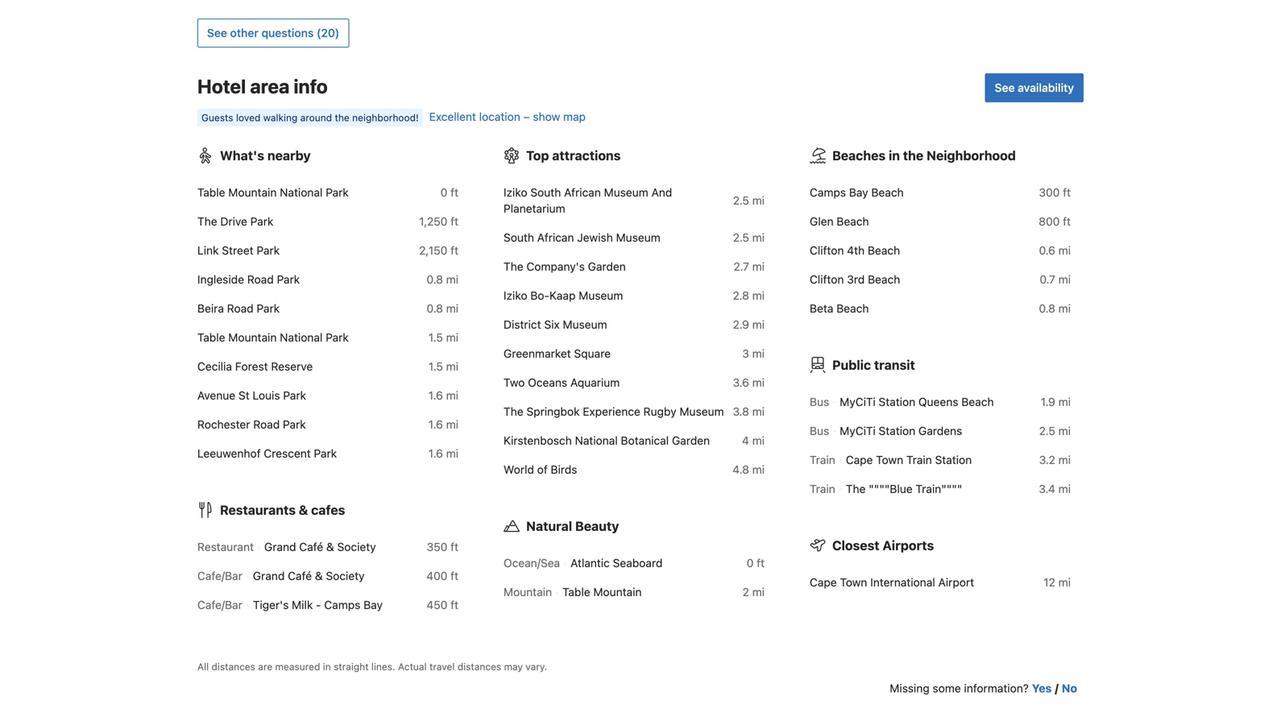 Task type: locate. For each thing, give the bounding box(es) containing it.
experience
[[583, 405, 640, 418]]

mi for world of birds
[[752, 463, 765, 476]]

1 horizontal spatial garden
[[672, 434, 710, 447]]

mi for rochester road park
[[446, 418, 459, 431]]

mi for kirstenbosch national botanical garden
[[752, 434, 765, 447]]

café for cafe/bar
[[288, 569, 312, 583]]

world
[[504, 463, 534, 476]]

2.5 mi
[[733, 194, 765, 207], [733, 231, 765, 244], [1039, 424, 1071, 438]]

1 clifton from the top
[[810, 244, 844, 257]]

& up the - at bottom
[[315, 569, 323, 583]]

& for cafe/bar
[[315, 569, 323, 583]]

milk
[[292, 598, 313, 612]]

cape down closest
[[810, 576, 837, 589]]

myciti up cape town train station
[[840, 424, 876, 438]]

cape for cape town train station
[[846, 453, 873, 467]]

cafe/bar down "restaurant"
[[197, 569, 242, 583]]

museum left 3.8
[[680, 405, 724, 418]]

0 vertical spatial 1.6 mi
[[428, 389, 459, 402]]

0 vertical spatial 1.6
[[428, 389, 443, 402]]

beauty
[[575, 519, 619, 534]]

table up drive
[[197, 186, 225, 199]]

grand café & society
[[264, 540, 376, 554], [253, 569, 365, 583]]

1 vertical spatial 2.5 mi
[[733, 231, 765, 244]]

six
[[544, 318, 560, 331]]

3.6
[[733, 376, 749, 389]]

museum left and
[[604, 186, 648, 199]]

in left straight
[[323, 661, 331, 672]]

1 vertical spatial 1.5
[[429, 360, 443, 373]]

0 vertical spatial the
[[335, 112, 350, 123]]

bay up the glen beach at the top right
[[849, 186, 868, 199]]

0 horizontal spatial garden
[[588, 260, 626, 273]]

society up tiger's milk - camps bay on the left bottom
[[326, 569, 365, 583]]

ft right 450
[[451, 598, 459, 612]]

2 bus from the top
[[810, 424, 829, 438]]

mi for iziko south african museum and planetarium
[[752, 194, 765, 207]]

walking
[[263, 112, 298, 123]]

2 myciti from the top
[[840, 424, 876, 438]]

2.7 mi
[[734, 260, 765, 273]]

1 iziko from the top
[[504, 186, 527, 199]]

station up cape town train station
[[879, 424, 916, 438]]

0 up 1,250 ft
[[441, 186, 448, 199]]

oceans
[[528, 376, 567, 389]]

clifton left 4th on the right top of page
[[810, 244, 844, 257]]

1 1.6 from the top
[[428, 389, 443, 402]]

table for 0 ft
[[197, 186, 225, 199]]

2 vertical spatial 2.5 mi
[[1039, 424, 1071, 438]]

3.4 mi
[[1039, 482, 1071, 496]]

grand café & society for restaurant
[[264, 540, 376, 554]]

the down two
[[504, 405, 524, 418]]

see left other
[[207, 26, 227, 40]]

1 vertical spatial myciti
[[840, 424, 876, 438]]

1 vertical spatial station
[[879, 424, 916, 438]]

300 ft
[[1039, 186, 1071, 199]]

0 vertical spatial 1.5 mi
[[429, 331, 459, 344]]

iziko left bo-
[[504, 289, 527, 302]]

mountain up forest
[[228, 331, 277, 344]]

0 ft up 2 mi
[[747, 556, 765, 570]]

park for rochester road park
[[283, 418, 306, 431]]

road right beira
[[227, 302, 254, 315]]

cafe/bar
[[197, 569, 242, 583], [197, 598, 242, 612]]

0 vertical spatial iziko
[[504, 186, 527, 199]]

2 vertical spatial &
[[315, 569, 323, 583]]

0 vertical spatial clifton
[[810, 244, 844, 257]]

1 vertical spatial bus
[[810, 424, 829, 438]]

garden down rugby
[[672, 434, 710, 447]]

0 horizontal spatial town
[[840, 576, 867, 589]]

1 vertical spatial table mountain national park
[[197, 331, 349, 344]]

train for the """"blue train""""
[[810, 482, 835, 496]]

1 vertical spatial 0 ft
[[747, 556, 765, 570]]

3.6 mi
[[733, 376, 765, 389]]

see left availability at the top right of page
[[995, 81, 1015, 94]]

museum right the "kaap"
[[579, 289, 623, 302]]

other
[[230, 26, 259, 40]]

table mountain national park up the cecilia forest reserve
[[197, 331, 349, 344]]

park
[[326, 186, 349, 199], [250, 215, 274, 228], [257, 244, 280, 257], [277, 273, 300, 286], [257, 302, 280, 315], [326, 331, 349, 344], [283, 389, 306, 402], [283, 418, 306, 431], [314, 447, 337, 460]]

national down experience
[[575, 434, 618, 447]]

cape town international airport
[[810, 576, 974, 589]]

1 vertical spatial camps
[[324, 598, 361, 612]]

nearby
[[267, 148, 311, 163]]

cape up """"blue
[[846, 453, 873, 467]]

park for ingleside road park
[[277, 273, 300, 286]]

mi for greenmarket square
[[752, 347, 765, 360]]

1 1.5 mi from the top
[[429, 331, 459, 344]]

iziko
[[504, 186, 527, 199], [504, 289, 527, 302]]

yes
[[1032, 682, 1052, 695]]

mi for south african jewish museum
[[752, 231, 765, 244]]

1 vertical spatial road
[[227, 302, 254, 315]]

(20)
[[317, 26, 339, 40]]

1 vertical spatial cafe/bar
[[197, 598, 242, 612]]

2.5 mi for public transit
[[1039, 424, 1071, 438]]

1.6 for rochester road park
[[428, 418, 443, 431]]

1.6 for avenue st louis park
[[428, 389, 443, 402]]

and
[[652, 186, 672, 199]]

4
[[742, 434, 749, 447]]

2 distances from the left
[[458, 661, 501, 672]]

0 vertical spatial town
[[876, 453, 903, 467]]

1 vertical spatial cape
[[810, 576, 837, 589]]

train up the """"blue train""""
[[907, 453, 932, 467]]

see availability button
[[985, 73, 1084, 102]]

beta
[[810, 302, 834, 315]]

table mountain national park for 0 ft
[[197, 186, 349, 199]]

2 table mountain national park from the top
[[197, 331, 349, 344]]

african down attractions on the left of the page
[[564, 186, 601, 199]]

0 ft for what's nearby
[[441, 186, 459, 199]]

0 horizontal spatial see
[[207, 26, 227, 40]]

0 vertical spatial society
[[337, 540, 376, 554]]

2 vertical spatial 2.5
[[1039, 424, 1056, 438]]

0 horizontal spatial 0
[[441, 186, 448, 199]]

1 horizontal spatial 0 ft
[[747, 556, 765, 570]]

2 cafe/bar from the top
[[197, 598, 242, 612]]

museum inside iziko south african museum and planetarium
[[604, 186, 648, 199]]

2.5 for top attractions
[[733, 231, 749, 244]]

ft right 2,150
[[451, 244, 459, 257]]

african up company's at the left top of the page
[[537, 231, 574, 244]]

0 vertical spatial myciti
[[840, 395, 876, 409]]

bus for myciti station queens beach
[[810, 395, 829, 409]]

2 1.5 mi from the top
[[429, 360, 459, 373]]

ft right "350" at the bottom of the page
[[451, 540, 459, 554]]

kaap
[[550, 289, 576, 302]]

0 vertical spatial grand café & society
[[264, 540, 376, 554]]

south up the planetarium
[[530, 186, 561, 199]]

mountain
[[228, 186, 277, 199], [228, 331, 277, 344], [504, 585, 552, 599], [593, 585, 642, 599]]

0 horizontal spatial 0 ft
[[441, 186, 459, 199]]

1 vertical spatial south
[[504, 231, 534, 244]]

0 up 2 mi
[[747, 556, 754, 570]]

beach right 3rd
[[868, 273, 900, 286]]

bus right the 4 mi
[[810, 424, 829, 438]]

1.6 mi for rochester road park
[[428, 418, 459, 431]]

museum
[[604, 186, 648, 199], [616, 231, 661, 244], [579, 289, 623, 302], [563, 318, 607, 331], [680, 405, 724, 418]]

station down gardens
[[935, 453, 972, 467]]

3 1.6 from the top
[[428, 447, 443, 460]]

1 1.6 mi from the top
[[428, 389, 459, 402]]

0 vertical spatial national
[[280, 186, 323, 199]]

1 vertical spatial café
[[288, 569, 312, 583]]

1 vertical spatial clifton
[[810, 273, 844, 286]]

3 1.6 mi from the top
[[428, 447, 459, 460]]

1 horizontal spatial town
[[876, 453, 903, 467]]

0 horizontal spatial in
[[323, 661, 331, 672]]

1 vertical spatial table
[[197, 331, 225, 344]]

0 horizontal spatial &
[[299, 502, 308, 518]]

top
[[526, 148, 549, 163]]

grand café & society up milk
[[253, 569, 365, 583]]

800 ft
[[1039, 215, 1071, 228]]

café down cafes
[[299, 540, 323, 554]]

queens
[[919, 395, 959, 409]]

town for international
[[840, 576, 867, 589]]

ingleside
[[197, 273, 244, 286]]

road down louis
[[253, 418, 280, 431]]

avenue
[[197, 389, 235, 402]]

0.8 mi for what's nearby
[[427, 302, 459, 315]]

0 ft for natural beauty
[[747, 556, 765, 570]]

garden
[[588, 260, 626, 273], [672, 434, 710, 447]]

0 horizontal spatial bay
[[364, 598, 383, 612]]

train for cape town train station
[[810, 453, 835, 467]]

grand down restaurants & cafes
[[264, 540, 296, 554]]

0 vertical spatial cafe/bar
[[197, 569, 242, 583]]

1 horizontal spatial in
[[889, 148, 900, 163]]

drive
[[220, 215, 247, 228]]

bus
[[810, 395, 829, 409], [810, 424, 829, 438]]

the for the """"blue train""""
[[846, 482, 866, 496]]

restaurants & cafes
[[220, 502, 345, 518]]

bus right "3.8 mi"
[[810, 395, 829, 409]]

south down the planetarium
[[504, 231, 534, 244]]

see for see other questions (20)
[[207, 26, 227, 40]]

0 vertical spatial table mountain national park
[[197, 186, 349, 199]]

0 vertical spatial in
[[889, 148, 900, 163]]

the left drive
[[197, 215, 217, 228]]

12 mi
[[1044, 576, 1071, 589]]

society for 350 ft
[[337, 540, 376, 554]]

area
[[250, 75, 290, 98]]

aquarium
[[570, 376, 620, 389]]

1 distances from the left
[[212, 661, 255, 672]]

mi for cape town international airport
[[1059, 576, 1071, 589]]

2 horizontal spatial &
[[326, 540, 334, 554]]

0 vertical spatial road
[[247, 273, 274, 286]]

0.8 for what's nearby
[[427, 302, 443, 315]]

bus for myciti station gardens
[[810, 424, 829, 438]]

1 vertical spatial 1.6
[[428, 418, 443, 431]]

0 vertical spatial 0
[[441, 186, 448, 199]]

table mountain
[[563, 585, 642, 599]]

the for the springbok experience rugby museum
[[504, 405, 524, 418]]

1 vertical spatial iziko
[[504, 289, 527, 302]]

road for ingleside
[[247, 273, 274, 286]]

neighborhood
[[927, 148, 1016, 163]]

1.5 for cecilia forest reserve
[[429, 360, 443, 373]]

mi for beira road park
[[446, 302, 459, 315]]

cafe/bar for tiger's milk - camps bay
[[197, 598, 242, 612]]

in right the beaches
[[889, 148, 900, 163]]

table down 'atlantic' at the bottom of the page
[[563, 585, 590, 599]]

0.8 mi
[[427, 273, 459, 286], [427, 302, 459, 315], [1039, 302, 1071, 315]]

the right around at the left top of page
[[335, 112, 350, 123]]

society down cafes
[[337, 540, 376, 554]]

camps right the - at bottom
[[324, 598, 361, 612]]

cafe/bar left tiger's
[[197, 598, 242, 612]]

2 vertical spatial 1.6 mi
[[428, 447, 459, 460]]

1 horizontal spatial cape
[[846, 453, 873, 467]]

location
[[479, 110, 520, 123]]

clifton left 3rd
[[810, 273, 844, 286]]

1 vertical spatial town
[[840, 576, 867, 589]]

0 ft up 1,250 ft
[[441, 186, 459, 199]]

museum for kaap
[[579, 289, 623, 302]]

ft right 300
[[1063, 186, 1071, 199]]

road
[[247, 273, 274, 286], [227, 302, 254, 315], [253, 418, 280, 431]]

grand up tiger's
[[253, 569, 285, 583]]

mi for clifton 4th beach
[[1059, 244, 1071, 257]]

national down 'nearby'
[[280, 186, 323, 199]]

mi for ingleside road park
[[446, 273, 459, 286]]

train up closest
[[810, 482, 835, 496]]

iziko inside iziko south african museum and planetarium
[[504, 186, 527, 199]]

0 vertical spatial bay
[[849, 186, 868, 199]]

–
[[523, 110, 530, 123]]

0 vertical spatial grand
[[264, 540, 296, 554]]

garden down the jewish
[[588, 260, 626, 273]]

1.6 for leeuwenhof crescent park
[[428, 447, 443, 460]]

1 horizontal spatial 0
[[747, 556, 754, 570]]

1.6 mi
[[428, 389, 459, 402], [428, 418, 459, 431], [428, 447, 459, 460]]

info
[[294, 75, 328, 98]]

ft right the '1,250'
[[451, 215, 459, 228]]

2 vertical spatial table
[[563, 585, 590, 599]]

the springbok experience rugby museum
[[504, 405, 724, 418]]

1 vertical spatial bay
[[364, 598, 383, 612]]

ft up 1,250 ft
[[451, 186, 459, 199]]

0 vertical spatial 1.5
[[429, 331, 443, 344]]

clifton 4th beach
[[810, 244, 900, 257]]

1.5 mi for table mountain national park
[[429, 331, 459, 344]]

myciti
[[840, 395, 876, 409], [840, 424, 876, 438]]

mi for iziko bo-kaap museum
[[752, 289, 765, 302]]

national up reserve
[[280, 331, 323, 344]]

1 bus from the top
[[810, 395, 829, 409]]

1.6
[[428, 389, 443, 402], [428, 418, 443, 431], [428, 447, 443, 460]]

0.8 for beaches in the neighborhood
[[1039, 302, 1056, 315]]

1 myciti from the top
[[840, 395, 876, 409]]

450
[[427, 598, 448, 612]]

ft
[[451, 186, 459, 199], [1063, 186, 1071, 199], [451, 215, 459, 228], [1063, 215, 1071, 228], [451, 244, 459, 257], [451, 540, 459, 554], [757, 556, 765, 570], [451, 569, 459, 583], [451, 598, 459, 612]]

1 vertical spatial see
[[995, 81, 1015, 94]]

1 vertical spatial african
[[537, 231, 574, 244]]

atlantic
[[571, 556, 610, 570]]

neighborhood!
[[352, 112, 419, 123]]

mi for the company's garden
[[752, 260, 765, 273]]

guests
[[201, 112, 233, 123]]

see other questions (20)
[[207, 26, 339, 40]]

myciti down "public"
[[840, 395, 876, 409]]

ft right 800
[[1063, 215, 1071, 228]]

museum for jewish
[[616, 231, 661, 244]]

0 horizontal spatial the
[[335, 112, 350, 123]]

1 vertical spatial 2.5
[[733, 231, 749, 244]]

2 iziko from the top
[[504, 289, 527, 302]]

1 vertical spatial 1.5 mi
[[429, 360, 459, 373]]

the right the beaches
[[903, 148, 924, 163]]

1.5 mi for cecilia forest reserve
[[429, 360, 459, 373]]

1 vertical spatial society
[[326, 569, 365, 583]]

2 1.5 from the top
[[429, 360, 443, 373]]

1 horizontal spatial camps
[[810, 186, 846, 199]]

1 horizontal spatial distances
[[458, 661, 501, 672]]

road up beira road park
[[247, 273, 274, 286]]

the left """"blue
[[846, 482, 866, 496]]

camps
[[810, 186, 846, 199], [324, 598, 361, 612]]

link
[[197, 244, 219, 257]]

town down closest
[[840, 576, 867, 589]]

& left cafes
[[299, 502, 308, 518]]

1 vertical spatial 1.6 mi
[[428, 418, 459, 431]]

iziko up the planetarium
[[504, 186, 527, 199]]

mi for beta beach
[[1059, 302, 1071, 315]]

beach right queens
[[962, 395, 994, 409]]

0 vertical spatial station
[[879, 395, 916, 409]]

table mountain national park down what's nearby
[[197, 186, 349, 199]]

camps up glen
[[810, 186, 846, 199]]

availability
[[1018, 81, 1074, 94]]

1 1.5 from the top
[[429, 331, 443, 344]]

1 horizontal spatial the
[[903, 148, 924, 163]]

2 clifton from the top
[[810, 273, 844, 286]]

0 vertical spatial see
[[207, 26, 227, 40]]

train right 4.8 mi
[[810, 453, 835, 467]]

the left company's at the left top of the page
[[504, 260, 524, 273]]

0 vertical spatial cape
[[846, 453, 873, 467]]

1 vertical spatial in
[[323, 661, 331, 672]]

1 horizontal spatial &
[[315, 569, 323, 583]]

1 cafe/bar from the top
[[197, 569, 242, 583]]

bay
[[849, 186, 868, 199], [364, 598, 383, 612]]

airports
[[883, 538, 934, 553]]

0 horizontal spatial distances
[[212, 661, 255, 672]]

the """"blue train""""
[[846, 482, 962, 496]]

distances right all
[[212, 661, 255, 672]]

1.5 for table mountain national park
[[429, 331, 443, 344]]

station up myciti station gardens at the bottom right
[[879, 395, 916, 409]]

airport
[[938, 576, 974, 589]]

2 vertical spatial road
[[253, 418, 280, 431]]

0 vertical spatial african
[[564, 186, 601, 199]]

1 vertical spatial grand
[[253, 569, 285, 583]]

table down beira
[[197, 331, 225, 344]]

1 vertical spatial garden
[[672, 434, 710, 447]]

south
[[530, 186, 561, 199], [504, 231, 534, 244]]

travel
[[429, 661, 455, 672]]

station
[[879, 395, 916, 409], [879, 424, 916, 438], [935, 453, 972, 467]]

clifton for clifton 3rd beach
[[810, 273, 844, 286]]

1 vertical spatial &
[[326, 540, 334, 554]]

1 vertical spatial 0
[[747, 556, 754, 570]]

0 vertical spatial table
[[197, 186, 225, 199]]

2 1.6 mi from the top
[[428, 418, 459, 431]]

mi for district six museum
[[752, 318, 765, 331]]

1 vertical spatial grand café & society
[[253, 569, 365, 583]]

0 vertical spatial café
[[299, 540, 323, 554]]

rochester road park
[[197, 418, 306, 431]]

0 horizontal spatial cape
[[810, 576, 837, 589]]

0 vertical spatial garden
[[588, 260, 626, 273]]

300
[[1039, 186, 1060, 199]]

beach down the beaches
[[871, 186, 904, 199]]

0 vertical spatial bus
[[810, 395, 829, 409]]

beaches in the neighborhood
[[832, 148, 1016, 163]]

cape
[[846, 453, 873, 467], [810, 576, 837, 589]]

2 vertical spatial 1.6
[[428, 447, 443, 460]]

2 vertical spatial national
[[575, 434, 618, 447]]

of
[[537, 463, 548, 476]]

0 vertical spatial 0 ft
[[441, 186, 459, 199]]

1 vertical spatial national
[[280, 331, 323, 344]]

grand café & society down cafes
[[264, 540, 376, 554]]

town for train
[[876, 453, 903, 467]]

mi for clifton 3rd beach
[[1059, 273, 1071, 286]]

2 1.6 from the top
[[428, 418, 443, 431]]

glen beach
[[810, 215, 869, 228]]

1.9 mi
[[1041, 395, 1071, 409]]

iziko for iziko south african museum and planetarium
[[504, 186, 527, 199]]

1 table mountain national park from the top
[[197, 186, 349, 199]]

mountain up the drive park
[[228, 186, 277, 199]]

myciti for myciti station queens beach
[[840, 395, 876, 409]]

& down cafes
[[326, 540, 334, 554]]

0 vertical spatial 2.5
[[733, 194, 749, 207]]

museum right the jewish
[[616, 231, 661, 244]]

1 horizontal spatial see
[[995, 81, 1015, 94]]

0 vertical spatial south
[[530, 186, 561, 199]]

ocean/sea
[[504, 556, 560, 570]]

distances left may
[[458, 661, 501, 672]]

café up milk
[[288, 569, 312, 583]]

bay right the - at bottom
[[364, 598, 383, 612]]

the
[[335, 112, 350, 123], [903, 148, 924, 163]]

crescent
[[264, 447, 311, 460]]

see for see availability
[[995, 81, 1015, 94]]

town up """"blue
[[876, 453, 903, 467]]

1 horizontal spatial bay
[[849, 186, 868, 199]]



Task type: vqa. For each thing, say whether or not it's contained in the screenshot.


Task type: describe. For each thing, give the bounding box(es) containing it.
0 for what's nearby
[[441, 186, 448, 199]]

1,250 ft
[[419, 215, 459, 228]]

museum up square
[[563, 318, 607, 331]]

public
[[832, 357, 871, 373]]

cecilia
[[197, 360, 232, 373]]

cafe/bar for grand café & society
[[197, 569, 242, 583]]

0 for natural beauty
[[747, 556, 754, 570]]

company's
[[527, 260, 585, 273]]

society for 400 ft
[[326, 569, 365, 583]]

may
[[504, 661, 523, 672]]

mi for the springbok experience rugby museum
[[752, 405, 765, 418]]

the for the drive park
[[197, 215, 217, 228]]

all
[[197, 661, 209, 672]]

square
[[574, 347, 611, 360]]

1 vertical spatial the
[[903, 148, 924, 163]]

missing some information? yes / no
[[890, 682, 1077, 695]]

0 vertical spatial 2.5 mi
[[733, 194, 765, 207]]

ft right 400
[[451, 569, 459, 583]]

park for leeuwenhof crescent park
[[314, 447, 337, 460]]

two oceans aquarium
[[504, 376, 620, 389]]

restaurant
[[197, 540, 254, 554]]

train""""
[[916, 482, 962, 496]]

grand café & society for cafe/bar
[[253, 569, 365, 583]]

jewish
[[577, 231, 613, 244]]

2
[[743, 585, 749, 599]]

ft up 2 mi
[[757, 556, 765, 570]]

district
[[504, 318, 541, 331]]

park for the drive park
[[250, 215, 274, 228]]

all distances are measured in straight lines. actual travel distances may vary.
[[197, 661, 547, 672]]

mi for cecilia forest reserve
[[446, 360, 459, 373]]

beaches
[[832, 148, 886, 163]]

clifton for clifton 4th beach
[[810, 244, 844, 257]]

/
[[1055, 682, 1059, 695]]

0.8 mi for beaches in the neighborhood
[[1039, 302, 1071, 315]]

two
[[504, 376, 525, 389]]

see other questions (20) button
[[197, 19, 349, 48]]

0.6 mi
[[1039, 244, 1071, 257]]

4th
[[847, 244, 865, 257]]

questions
[[262, 26, 314, 40]]

0 horizontal spatial camps
[[324, 598, 361, 612]]

2.9 mi
[[733, 318, 765, 331]]

beach up clifton 4th beach
[[837, 215, 869, 228]]

station for queens
[[879, 395, 916, 409]]

""""blue
[[869, 482, 913, 496]]

2.8 mi
[[733, 289, 765, 302]]

mountain down atlantic seaboard
[[593, 585, 642, 599]]

forest
[[235, 360, 268, 373]]

the company's garden
[[504, 260, 626, 273]]

are
[[258, 661, 273, 672]]

closest
[[832, 538, 880, 553]]

road for beira
[[227, 302, 254, 315]]

table for 1.5 mi
[[197, 331, 225, 344]]

african inside iziko south african museum and planetarium
[[564, 186, 601, 199]]

3.8 mi
[[733, 405, 765, 418]]

hotel
[[197, 75, 246, 98]]

myciti station gardens
[[840, 424, 962, 438]]

ingleside road park
[[197, 273, 300, 286]]

attractions
[[552, 148, 621, 163]]

international
[[870, 576, 935, 589]]

2.5 mi for top attractions
[[733, 231, 765, 244]]

road for rochester
[[253, 418, 280, 431]]

avenue st louis park
[[197, 389, 306, 402]]

no button
[[1062, 680, 1077, 697]]

2 vertical spatial station
[[935, 453, 972, 467]]

4.8
[[733, 463, 749, 476]]

excellent location – show map link
[[429, 110, 586, 123]]

planetarium
[[504, 202, 565, 215]]

table mountain national park for 1.5 mi
[[197, 331, 349, 344]]

beach down the 'clifton 3rd beach' at the top right of page
[[837, 302, 869, 315]]

lines.
[[371, 661, 395, 672]]

yes button
[[1032, 680, 1052, 697]]

cafes
[[311, 502, 345, 518]]

0 vertical spatial camps
[[810, 186, 846, 199]]

no
[[1062, 682, 1077, 695]]

the drive park
[[197, 215, 274, 228]]

mountain down ocean/sea
[[504, 585, 552, 599]]

1,250
[[419, 215, 448, 228]]

myciti for myciti station gardens
[[840, 424, 876, 438]]

350
[[427, 540, 448, 554]]

450 ft
[[427, 598, 459, 612]]

missing
[[890, 682, 930, 695]]

gardens
[[919, 424, 962, 438]]

3rd
[[847, 273, 865, 286]]

0 vertical spatial &
[[299, 502, 308, 518]]

tiger's
[[253, 598, 289, 612]]

top attractions
[[526, 148, 621, 163]]

some
[[933, 682, 961, 695]]

1.6 mi for leeuwenhof crescent park
[[428, 447, 459, 460]]

map
[[563, 110, 586, 123]]

measured
[[275, 661, 320, 672]]

& for restaurant
[[326, 540, 334, 554]]

350 ft
[[427, 540, 459, 554]]

information?
[[964, 682, 1029, 695]]

3.4
[[1039, 482, 1056, 496]]

national for 1.5 mi
[[280, 331, 323, 344]]

atlantic seaboard
[[571, 556, 663, 570]]

1.6 mi for avenue st louis park
[[428, 389, 459, 402]]

the for the company's garden
[[504, 260, 524, 273]]

mi for two oceans aquarium
[[752, 376, 765, 389]]

2.5 for public transit
[[1039, 424, 1056, 438]]

2.9
[[733, 318, 749, 331]]

park for beira road park
[[257, 302, 280, 315]]

iziko for iziko bo-kaap museum
[[504, 289, 527, 302]]

café for restaurant
[[299, 540, 323, 554]]

grand for cafe/bar
[[253, 569, 285, 583]]

mi for table mountain national park
[[446, 331, 459, 344]]

2.7
[[734, 260, 749, 273]]

guests loved walking around the neighborhood!
[[201, 112, 419, 123]]

greenmarket
[[504, 347, 571, 360]]

3 mi
[[742, 347, 765, 360]]

street
[[222, 244, 254, 257]]

bo-
[[530, 289, 550, 302]]

800
[[1039, 215, 1060, 228]]

reserve
[[271, 360, 313, 373]]

louis
[[253, 389, 280, 402]]

beach right 4th on the right top of page
[[868, 244, 900, 257]]

mi for avenue st louis park
[[446, 389, 459, 402]]

iziko bo-kaap museum
[[504, 289, 623, 302]]

2.8
[[733, 289, 749, 302]]

grand for restaurant
[[264, 540, 296, 554]]

leeuwenhof crescent park
[[197, 447, 337, 460]]

south inside iziko south african museum and planetarium
[[530, 186, 561, 199]]

museum for african
[[604, 186, 648, 199]]

national for 0 ft
[[280, 186, 323, 199]]

show
[[533, 110, 560, 123]]

south african jewish museum
[[504, 231, 661, 244]]

natural beauty
[[526, 519, 619, 534]]

glen
[[810, 215, 834, 228]]

park for link street park
[[257, 244, 280, 257]]

birds
[[551, 463, 577, 476]]

rugby
[[644, 405, 677, 418]]

station for gardens
[[879, 424, 916, 438]]

cape for cape town international airport
[[810, 576, 837, 589]]

see availability
[[995, 81, 1074, 94]]

mi for leeuwenhof crescent park
[[446, 447, 459, 460]]



